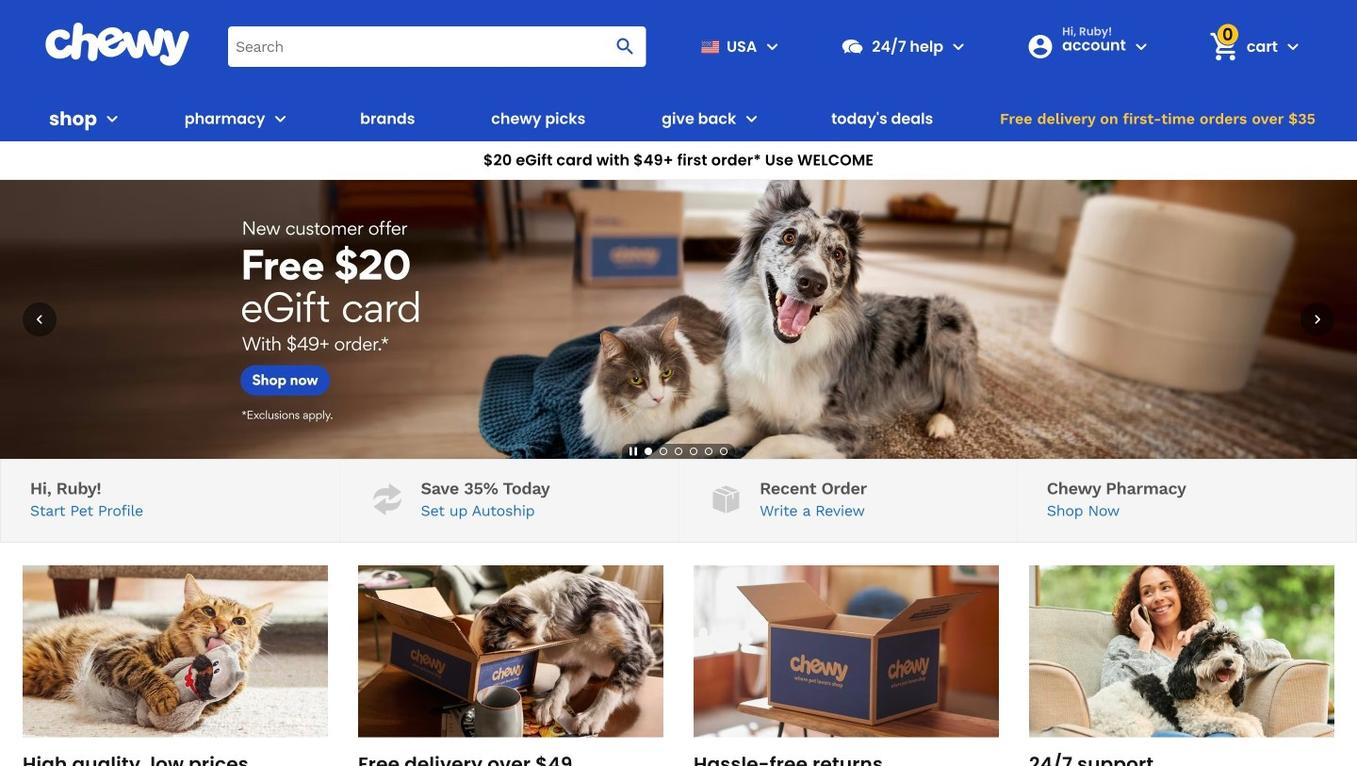 Task type: describe. For each thing, give the bounding box(es) containing it.
choose slide to display. group
[[641, 444, 732, 459]]

items image
[[1208, 30, 1241, 63]]

help menu image
[[948, 35, 970, 58]]

menu image
[[761, 35, 784, 58]]

1 / image from the left
[[369, 481, 406, 518]]

site banner
[[0, 0, 1358, 180]]



Task type: locate. For each thing, give the bounding box(es) containing it.
cart menu image
[[1282, 35, 1305, 58]]

/ image
[[369, 481, 406, 518], [708, 481, 745, 518]]

account menu image
[[1130, 35, 1153, 58]]

chewy support image
[[840, 34, 865, 59]]

2 / image from the left
[[708, 481, 745, 518]]

submit search image
[[614, 35, 637, 58]]

0 horizontal spatial / image
[[369, 481, 406, 518]]

Search text field
[[228, 26, 646, 67]]

Product search field
[[228, 26, 646, 67]]

1 horizontal spatial / image
[[708, 481, 745, 518]]

new customer offer. free $20 egift card with $49+ order* shop now. image
[[0, 180, 1358, 459]]

stop automatic slide show image
[[626, 444, 641, 459]]

menu image
[[101, 107, 123, 130]]

pharmacy menu image
[[269, 107, 292, 130]]

give back menu image
[[741, 107, 763, 130]]

chewy home image
[[44, 23, 190, 66]]



Task type: vqa. For each thing, say whether or not it's contained in the screenshot.
Account menu Icon
yes



